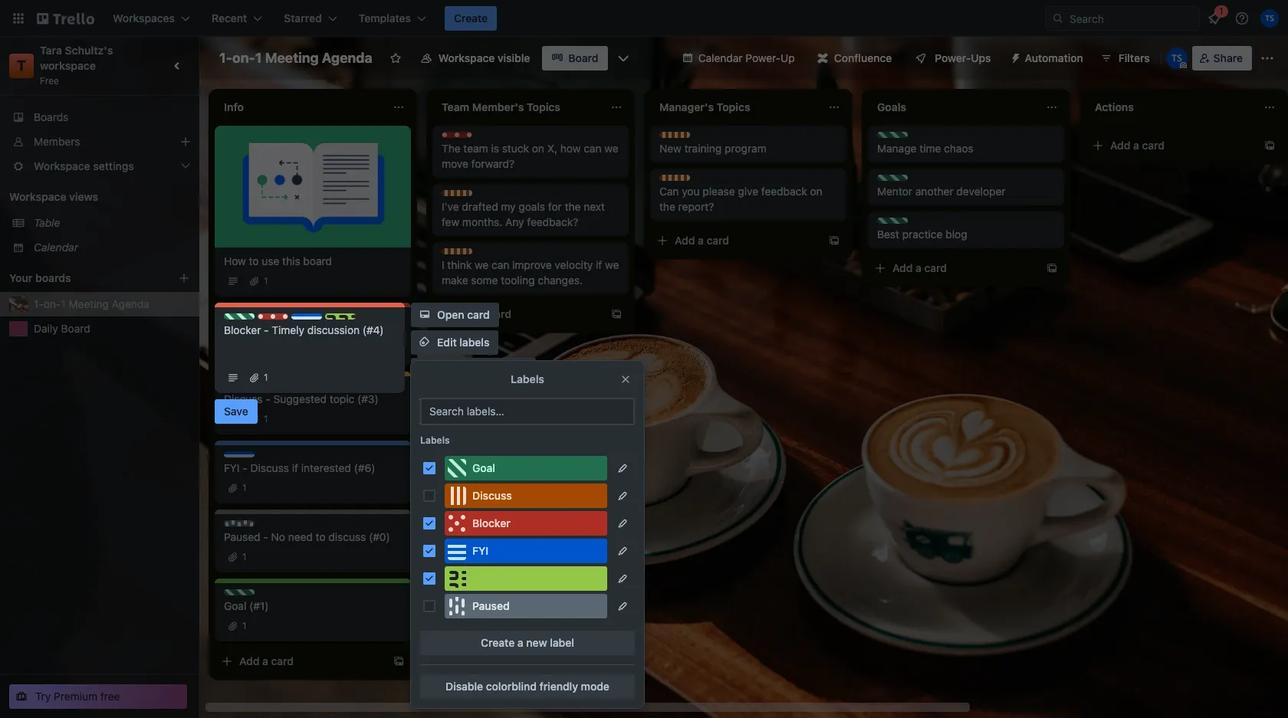 Task type: locate. For each thing, give the bounding box(es) containing it.
automation
[[1025, 51, 1084, 64]]

we right how
[[605, 142, 619, 155]]

no
[[271, 531, 285, 544]]

1 vertical spatial change
[[437, 391, 476, 404]]

daily
[[34, 322, 58, 335]]

how to use this board
[[224, 255, 332, 268]]

boards link
[[0, 105, 199, 130]]

labels down move
[[420, 435, 450, 446]]

discuss for discuss i think we can improve velocity if we make some tooling changes.
[[457, 249, 492, 260]]

can
[[660, 185, 679, 198]]

can up "some" on the top of the page
[[492, 258, 510, 272]]

color: red, title: "blocker" element
[[442, 132, 491, 143], [258, 314, 306, 325], [258, 314, 306, 325], [445, 512, 607, 536]]

board right daily
[[61, 322, 90, 335]]

2 the from the left
[[660, 200, 676, 213]]

create
[[454, 12, 488, 25], [481, 637, 515, 650]]

confluence button
[[808, 46, 901, 71]]

1 horizontal spatial calendar
[[699, 51, 743, 64]]

0 vertical spatial on
[[532, 142, 545, 155]]

1 horizontal spatial agenda
[[322, 50, 373, 66]]

new training program link
[[660, 141, 838, 156]]

1 horizontal spatial to
[[316, 531, 326, 544]]

add a card
[[1111, 139, 1165, 152], [675, 234, 729, 247], [893, 262, 947, 275], [457, 308, 512, 321], [239, 655, 294, 668]]

1 horizontal spatial on-
[[232, 50, 255, 66]]

add a card for can you please give feedback on the report?
[[675, 234, 729, 247]]

a for rightmost create from template… image
[[1134, 139, 1140, 152]]

0 vertical spatial to
[[249, 255, 259, 268]]

paused - no need to discuss (#0) link
[[224, 530, 402, 545]]

1 horizontal spatial power-
[[935, 51, 971, 64]]

0 vertical spatial meeting
[[265, 50, 319, 66]]

labels up search labels… "text field"
[[511, 373, 545, 386]]

best
[[877, 228, 900, 241]]

friendly
[[540, 680, 578, 693]]

paused up "create a new label" at the left bottom of the page
[[472, 600, 510, 613]]

if inside discuss i think we can improve velocity if we make some tooling changes.
[[596, 258, 602, 272]]

premium
[[54, 690, 98, 703]]

1 power- from the left
[[746, 51, 781, 64]]

color: orange, title: "discuss" element
[[660, 132, 710, 143], [660, 175, 710, 186], [442, 190, 492, 202], [442, 249, 492, 260], [224, 383, 274, 394], [445, 484, 607, 509]]

tara
[[40, 44, 62, 57]]

0 vertical spatial create from template… image
[[828, 235, 841, 247]]

months.
[[462, 216, 503, 229]]

free
[[40, 75, 59, 87]]

0 horizontal spatial board
[[61, 322, 90, 335]]

ups
[[971, 51, 991, 64]]

1 vertical spatial create
[[481, 637, 515, 650]]

create from template… image
[[1264, 140, 1276, 152], [393, 656, 405, 668]]

on right feedback
[[810, 185, 823, 198]]

1 horizontal spatial color: bold lime, title: none image
[[445, 567, 607, 591]]

0 vertical spatial 1-
[[219, 50, 232, 66]]

1-on-1 meeting agenda inside text field
[[219, 50, 373, 66]]

your
[[9, 272, 33, 285]]

1 horizontal spatial workspace
[[439, 51, 495, 64]]

calendar for calendar power-up
[[699, 51, 743, 64]]

1 horizontal spatial the
[[660, 200, 676, 213]]

2 vertical spatial create from template… image
[[611, 308, 623, 321]]

to right need
[[316, 531, 326, 544]]

1- inside 1-on-1 meeting agenda text field
[[219, 50, 232, 66]]

0 vertical spatial edit
[[437, 336, 457, 349]]

create up workspace visible button
[[454, 12, 488, 25]]

change up move
[[437, 391, 476, 404]]

board
[[569, 51, 599, 64], [61, 322, 90, 335]]

add a card for mentor another developer
[[893, 262, 947, 275]]

tara schultz (taraschultz7) image
[[1166, 48, 1188, 69]]

share
[[1214, 51, 1243, 64]]

0 vertical spatial color: black, title: "paused" element
[[224, 521, 272, 532]]

0 vertical spatial calendar
[[699, 51, 743, 64]]

create button
[[445, 6, 497, 31]]

workspace visible button
[[411, 46, 539, 71]]

0 horizontal spatial create from template… image
[[611, 308, 623, 321]]

color: bold lime, title: none image
[[325, 314, 356, 320], [445, 567, 607, 591]]

2 edit from the top
[[437, 474, 457, 487]]

0 vertical spatial create from template… image
[[1264, 140, 1276, 152]]

chaos
[[944, 142, 974, 155]]

1 horizontal spatial on
[[810, 185, 823, 198]]

- inside fyi fyi - discuss if interested (#6)
[[243, 462, 248, 475]]

- left suggested
[[266, 393, 271, 406]]

create from template… image
[[828, 235, 841, 247], [1046, 262, 1058, 275], [611, 308, 623, 321]]

discuss up the report?
[[675, 175, 710, 186]]

mode
[[581, 680, 610, 693]]

suggested
[[273, 393, 327, 406]]

color: black, title: "paused" element
[[224, 521, 272, 532], [445, 594, 607, 619]]

best practice blog link
[[877, 227, 1055, 242]]

1 vertical spatial 1-
[[34, 298, 44, 311]]

to inside the paused paused - no need to discuss (#0)
[[316, 531, 326, 544]]

discuss for discuss discuss - suggested topic (#3)
[[239, 383, 274, 394]]

forward?
[[471, 157, 515, 170]]

change inside button
[[437, 364, 476, 377]]

create left new on the bottom
[[481, 637, 515, 650]]

1 vertical spatial color: bold lime, title: none image
[[445, 567, 607, 591]]

calendar left up
[[699, 51, 743, 64]]

workspace views
[[9, 190, 98, 203]]

discuss for discuss
[[472, 489, 512, 502]]

blocker
[[457, 132, 491, 143], [273, 314, 306, 325], [273, 314, 306, 325], [224, 324, 261, 337], [472, 517, 511, 530]]

paused left need
[[239, 521, 272, 532]]

1 horizontal spatial can
[[584, 142, 602, 155]]

members
[[479, 364, 527, 377]]

0 vertical spatial labels
[[511, 373, 545, 386]]

calendar down table
[[34, 241, 78, 254]]

your boards with 2 items element
[[9, 269, 155, 288]]

change inside button
[[437, 391, 476, 404]]

a for create from template… icon for can you please give feedback on the report?
[[698, 234, 704, 247]]

change cover button
[[411, 386, 516, 410]]

add for i've drafted my goals for the next few months. any feedback?
[[457, 308, 477, 321]]

1- inside 1-on-1 meeting agenda link
[[34, 298, 44, 311]]

discuss up you
[[675, 132, 710, 143]]

discuss inside fyi fyi - discuss if interested (#6)
[[250, 462, 289, 475]]

blocker fyi
[[273, 314, 321, 325], [273, 314, 321, 325]]

change members
[[437, 364, 527, 377]]

1 horizontal spatial meeting
[[265, 50, 319, 66]]

this
[[282, 255, 300, 268]]

discuss up months.
[[457, 190, 492, 202]]

power- inside button
[[935, 51, 971, 64]]

board left customize views image
[[569, 51, 599, 64]]

workspace down 'create' button
[[439, 51, 495, 64]]

color: orange, title: "discuss" element for think
[[442, 249, 492, 260]]

Board name text field
[[212, 46, 380, 71]]

1 horizontal spatial 1-on-1 meeting agenda
[[219, 50, 373, 66]]

0 horizontal spatial calendar
[[34, 241, 78, 254]]

calendar inside calendar power-up link
[[699, 51, 743, 64]]

discuss down dates
[[472, 489, 512, 502]]

0 vertical spatial create
[[454, 12, 488, 25]]

labels
[[511, 373, 545, 386], [420, 435, 450, 446]]

discuss up "some" on the top of the page
[[457, 249, 492, 260]]

edit left labels at left top
[[437, 336, 457, 349]]

0 vertical spatial on-
[[232, 50, 255, 66]]

- left timely
[[264, 324, 269, 337]]

color: bold lime, title: none image up "create a new label" at the left bottom of the page
[[445, 567, 607, 591]]

workspace up table
[[9, 190, 66, 203]]

color: black, title: "paused" element left need
[[224, 521, 272, 532]]

tara schultz (taraschultz7) image
[[1261, 9, 1279, 28]]

edit inside button
[[437, 474, 457, 487]]

- inside the paused paused - no need to discuss (#0)
[[263, 531, 268, 544]]

edit card image
[[391, 310, 403, 322]]

1 vertical spatial workspace
[[9, 190, 66, 203]]

daily board
[[34, 322, 90, 335]]

0 vertical spatial change
[[437, 364, 476, 377]]

i
[[442, 258, 445, 272]]

0 horizontal spatial the
[[565, 200, 581, 213]]

create inside primary element
[[454, 12, 488, 25]]

1 vertical spatial create from template… image
[[1046, 262, 1058, 275]]

(#3)
[[357, 393, 379, 406]]

sm image
[[1004, 46, 1025, 67]]

- down save button
[[243, 462, 248, 475]]

(#4)
[[363, 324, 384, 337]]

add board image
[[178, 272, 190, 285]]

1-on-1 meeting agenda
[[219, 50, 373, 66], [34, 298, 149, 311]]

- left no
[[263, 531, 268, 544]]

1 vertical spatial labels
[[420, 435, 450, 446]]

0 vertical spatial color: bold lime, title: none image
[[325, 314, 356, 320]]

paused paused - no need to discuss (#0)
[[224, 521, 390, 544]]

edit inside button
[[437, 336, 457, 349]]

move
[[442, 157, 469, 170]]

2 horizontal spatial create from template… image
[[1046, 262, 1058, 275]]

discuss inside discuss i've drafted my goals for the next few months. any feedback?
[[457, 190, 492, 202]]

1-
[[219, 50, 232, 66], [34, 298, 44, 311]]

color: orange, title: "discuss" element for training
[[660, 132, 710, 143]]

goal manage time chaos
[[877, 132, 974, 155]]

0 horizontal spatial workspace
[[9, 190, 66, 203]]

goal inside goal mentor another developer
[[893, 175, 913, 186]]

create for create a new label
[[481, 637, 515, 650]]

to left use
[[249, 255, 259, 268]]

calendar power-up link
[[672, 46, 804, 71]]

0 horizontal spatial to
[[249, 255, 259, 268]]

1 change from the top
[[437, 364, 476, 377]]

can right how
[[584, 142, 602, 155]]

workspace inside button
[[439, 51, 495, 64]]

add for can you please give feedback on the report?
[[675, 234, 695, 247]]

0 horizontal spatial on
[[532, 142, 545, 155]]

a
[[1134, 139, 1140, 152], [698, 234, 704, 247], [916, 262, 922, 275], [480, 308, 486, 321], [518, 637, 524, 650], [262, 655, 268, 668]]

color: black, title: "paused" element up "create a new label" at the left bottom of the page
[[445, 594, 607, 619]]

calendar link
[[34, 240, 190, 255]]

(#0)
[[369, 531, 390, 544]]

0 horizontal spatial if
[[292, 462, 298, 475]]

0 horizontal spatial meeting
[[69, 298, 109, 311]]

schultz's
[[65, 44, 113, 57]]

the right the for
[[565, 200, 581, 213]]

if left interested
[[292, 462, 298, 475]]

disable colorblind friendly mode
[[446, 680, 610, 693]]

1 vertical spatial to
[[316, 531, 326, 544]]

0 horizontal spatial agenda
[[112, 298, 149, 311]]

0 vertical spatial if
[[596, 258, 602, 272]]

change down edit labels button
[[437, 364, 476, 377]]

discuss up save
[[239, 383, 274, 394]]

0 horizontal spatial can
[[492, 258, 510, 272]]

meeting inside text field
[[265, 50, 319, 66]]

1 the from the left
[[565, 200, 581, 213]]

1 vertical spatial calendar
[[34, 241, 78, 254]]

1 vertical spatial edit
[[437, 474, 457, 487]]

some
[[471, 274, 498, 287]]

1 vertical spatial on-
[[44, 298, 61, 311]]

if inside fyi fyi - discuss if interested (#6)
[[292, 462, 298, 475]]

confluence
[[834, 51, 892, 64]]

disable
[[446, 680, 483, 693]]

2 power- from the left
[[935, 51, 971, 64]]

1 vertical spatial can
[[492, 258, 510, 272]]

on inside discuss can you please give feedback on the report?
[[810, 185, 823, 198]]

any
[[506, 216, 524, 229]]

discuss
[[329, 531, 366, 544]]

0 vertical spatial workspace
[[439, 51, 495, 64]]

t
[[17, 57, 26, 74]]

discuss for discuss new training program
[[675, 132, 710, 143]]

discuss inside discuss i think we can improve velocity if we make some tooling changes.
[[457, 249, 492, 260]]

how
[[224, 255, 246, 268]]

0 vertical spatial 1-on-1 meeting agenda
[[219, 50, 373, 66]]

free
[[100, 690, 120, 703]]

we right "velocity"
[[605, 258, 619, 272]]

1 horizontal spatial color: black, title: "paused" element
[[445, 594, 607, 619]]

1 vertical spatial 1-on-1 meeting agenda
[[34, 298, 149, 311]]

discuss left suggested
[[224, 393, 263, 406]]

color: orange, title: "discuss" element for you
[[660, 175, 710, 186]]

manage
[[877, 142, 917, 155]]

primary element
[[0, 0, 1289, 37]]

think
[[447, 258, 472, 272]]

1 horizontal spatial create from template… image
[[828, 235, 841, 247]]

can inside discuss i think we can improve velocity if we make some tooling changes.
[[492, 258, 510, 272]]

we up "some" on the top of the page
[[475, 258, 489, 272]]

another
[[916, 185, 954, 198]]

2 change from the top
[[437, 391, 476, 404]]

-
[[264, 324, 269, 337], [266, 393, 271, 406], [243, 462, 248, 475], [263, 531, 268, 544]]

fyi fyi - discuss if interested (#6)
[[224, 452, 375, 475]]

1 edit from the top
[[437, 336, 457, 349]]

discuss left interested
[[250, 462, 289, 475]]

- inside discuss discuss - suggested topic (#3)
[[266, 393, 271, 406]]

use
[[262, 255, 279, 268]]

a for bottom create from template… image
[[262, 655, 268, 668]]

1 vertical spatial on
[[810, 185, 823, 198]]

power-ups
[[935, 51, 991, 64]]

on inside blocker the team is stuck on x, how can we move forward?
[[532, 142, 545, 155]]

1 horizontal spatial if
[[596, 258, 602, 272]]

try premium free button
[[9, 685, 187, 709]]

0 vertical spatial board
[[569, 51, 599, 64]]

workspace for workspace visible
[[439, 51, 495, 64]]

discuss inside discuss can you please give feedback on the report?
[[675, 175, 710, 186]]

the down can
[[660, 200, 676, 213]]

edit for edit dates
[[437, 474, 457, 487]]

1 vertical spatial if
[[292, 462, 298, 475]]

t link
[[9, 54, 34, 78]]

agenda up daily board link
[[112, 298, 149, 311]]

color: blue, title: "fyi" element
[[291, 314, 322, 325], [291, 314, 322, 325], [224, 452, 255, 463], [445, 539, 607, 564]]

0 horizontal spatial power-
[[746, 51, 781, 64]]

discuss inside 'discuss new training program'
[[675, 132, 710, 143]]

meeting
[[265, 50, 319, 66], [69, 298, 109, 311]]

calendar inside calendar link
[[34, 241, 78, 254]]

tooling
[[501, 274, 535, 287]]

1 horizontal spatial 1-
[[219, 50, 232, 66]]

color: green, title: "goal" element
[[877, 132, 913, 143], [877, 175, 913, 186], [877, 218, 913, 229], [224, 314, 259, 325], [224, 314, 259, 325], [445, 456, 607, 481], [224, 590, 259, 601]]

cover
[[479, 391, 507, 404]]

if right "velocity"
[[596, 258, 602, 272]]

discuss can you please give feedback on the report?
[[660, 175, 823, 213]]

edit left dates
[[437, 474, 457, 487]]

agenda left star or unstar board icon
[[322, 50, 373, 66]]

discuss new training program
[[660, 132, 767, 155]]

add a card button for i've drafted my goals for the next few months. any feedback?
[[433, 302, 604, 327]]

edit
[[437, 336, 457, 349], [437, 474, 457, 487]]

on left x,
[[532, 142, 545, 155]]

0 vertical spatial agenda
[[322, 50, 373, 66]]

0 horizontal spatial create from template… image
[[393, 656, 405, 668]]

1 vertical spatial meeting
[[69, 298, 109, 311]]

1 vertical spatial color: black, title: "paused" element
[[445, 594, 607, 619]]

0 horizontal spatial labels
[[420, 435, 450, 446]]

card
[[1143, 139, 1165, 152], [707, 234, 729, 247], [925, 262, 947, 275], [489, 308, 512, 321], [467, 308, 490, 321], [271, 655, 294, 668]]

color: orange, title: "discuss" element for drafted
[[442, 190, 492, 202]]

0 vertical spatial can
[[584, 142, 602, 155]]

color: bold lime, title: none image up discussion
[[325, 314, 356, 320]]

save
[[224, 405, 248, 418]]

the
[[565, 200, 581, 213], [660, 200, 676, 213]]

0 horizontal spatial on-
[[44, 298, 61, 311]]

0 horizontal spatial 1-
[[34, 298, 44, 311]]

a inside create a new label button
[[518, 637, 524, 650]]



Task type: describe. For each thing, give the bounding box(es) containing it.
0 horizontal spatial 1-on-1 meeting agenda
[[34, 298, 149, 311]]

on- inside text field
[[232, 50, 255, 66]]

disable colorblind friendly mode button
[[420, 675, 635, 700]]

fyi - discuss if interested (#6) link
[[224, 461, 402, 476]]

filters
[[1119, 51, 1150, 64]]

topic
[[330, 393, 355, 406]]

blocker inside blocker the team is stuck on x, how can we move forward?
[[457, 132, 491, 143]]

open information menu image
[[1235, 11, 1250, 26]]

you
[[682, 185, 700, 198]]

mentor another developer link
[[877, 184, 1055, 199]]

practice
[[903, 228, 943, 241]]

goal inside goal best practice blog
[[893, 218, 913, 229]]

edit dates
[[437, 474, 488, 487]]

developer
[[957, 185, 1006, 198]]

open card link
[[411, 303, 499, 328]]

program
[[725, 142, 767, 155]]

customize views image
[[616, 51, 631, 66]]

edit for edit labels
[[437, 336, 457, 349]]

workspace visible
[[439, 51, 530, 64]]

goal (#1) link
[[224, 599, 402, 614]]

change members button
[[411, 358, 536, 383]]

the inside discuss i've drafted my goals for the next few months. any feedback?
[[565, 200, 581, 213]]

workspace for workspace views
[[9, 190, 66, 203]]

can inside blocker the team is stuck on x, how can we move forward?
[[584, 142, 602, 155]]

edit labels
[[437, 336, 490, 349]]

i think we can improve velocity if we make some tooling changes. link
[[442, 258, 620, 288]]

1-on-1 meeting agenda link
[[34, 297, 190, 312]]

goal mentor another developer
[[877, 175, 1006, 198]]

tara schultz's workspace free
[[40, 44, 116, 87]]

discuss for discuss can you please give feedback on the report?
[[675, 175, 710, 186]]

paused for paused paused - no need to discuss (#0)
[[239, 521, 272, 532]]

daily board link
[[34, 321, 190, 337]]

mentor
[[877, 185, 913, 198]]

report?
[[679, 200, 714, 213]]

(#6)
[[354, 462, 375, 475]]

is
[[491, 142, 499, 155]]

filters button
[[1096, 46, 1155, 71]]

discuss i think we can improve velocity if we make some tooling changes.
[[442, 249, 619, 287]]

Search labels… text field
[[420, 398, 635, 426]]

edit labels button
[[411, 331, 499, 355]]

discuss for discuss i've drafted my goals for the next few months. any feedback?
[[457, 190, 492, 202]]

paused for paused
[[472, 600, 510, 613]]

your boards
[[9, 272, 71, 285]]

agenda inside text field
[[322, 50, 373, 66]]

discussion
[[307, 324, 360, 337]]

archive button
[[411, 496, 485, 521]]

try
[[35, 690, 51, 703]]

star or unstar board image
[[389, 52, 402, 64]]

search image
[[1052, 12, 1065, 25]]

color: bold lime, title: none image
[[325, 314, 356, 320]]

goal goal (#1)
[[224, 590, 269, 613]]

visible
[[498, 51, 530, 64]]

add a card button for mentor another developer
[[868, 256, 1040, 281]]

save button
[[215, 400, 258, 424]]

1 inside 1-on-1 meeting agenda link
[[61, 298, 66, 311]]

change for change members
[[437, 364, 476, 377]]

a for create from template… icon for i've drafted my goals for the next few months. any feedback?
[[480, 308, 486, 321]]

- for suggested
[[266, 393, 271, 406]]

table
[[34, 216, 60, 229]]

blog
[[946, 228, 968, 241]]

members
[[34, 135, 80, 148]]

the
[[442, 142, 461, 155]]

boards
[[35, 272, 71, 285]]

next
[[584, 200, 605, 213]]

create from template… image for can you please give feedback on the report?
[[828, 235, 841, 247]]

up
[[781, 51, 795, 64]]

copy
[[437, 446, 464, 459]]

- for discuss
[[243, 462, 248, 475]]

0 horizontal spatial color: bold lime, title: none image
[[325, 314, 356, 320]]

changes.
[[538, 274, 583, 287]]

tara schultz's workspace link
[[40, 44, 116, 72]]

new
[[526, 637, 547, 650]]

time
[[920, 142, 941, 155]]

members link
[[0, 130, 199, 154]]

a for mentor another developer's create from template… icon
[[916, 262, 922, 275]]

edit dates button
[[411, 469, 497, 493]]

1 horizontal spatial labels
[[511, 373, 545, 386]]

the team is stuck on x, how can we move forward? link
[[442, 141, 620, 172]]

power-ups button
[[905, 46, 1001, 71]]

1 inside 1-on-1 meeting agenda text field
[[255, 50, 262, 66]]

blocker - timely discussion (#4) link
[[224, 323, 402, 338]]

blocker - timely discussion (#4)
[[224, 324, 384, 337]]

move button
[[411, 413, 474, 438]]

calendar for calendar
[[34, 241, 78, 254]]

how
[[561, 142, 581, 155]]

create for create
[[454, 12, 488, 25]]

Blocker - Timely discussion (#4) text field
[[224, 323, 396, 366]]

dates
[[460, 474, 488, 487]]

timely
[[272, 324, 305, 337]]

move
[[437, 419, 465, 432]]

1 vertical spatial create from template… image
[[393, 656, 405, 668]]

board
[[303, 255, 332, 268]]

change for change cover
[[437, 391, 476, 404]]

paused left no
[[224, 531, 260, 544]]

- for no
[[263, 531, 268, 544]]

make
[[442, 274, 468, 287]]

for
[[548, 200, 562, 213]]

1 vertical spatial agenda
[[112, 298, 149, 311]]

give
[[738, 185, 759, 198]]

open card
[[437, 308, 490, 321]]

automation button
[[1004, 46, 1093, 71]]

views
[[69, 190, 98, 203]]

1 horizontal spatial create from template… image
[[1264, 140, 1276, 152]]

create from template… image for mentor another developer
[[1046, 262, 1058, 275]]

the inside discuss can you please give feedback on the report?
[[660, 200, 676, 213]]

calendar power-up
[[699, 51, 795, 64]]

share button
[[1192, 46, 1253, 71]]

try premium free
[[35, 690, 120, 703]]

add a card for i've drafted my goals for the next few months. any feedback?
[[457, 308, 512, 321]]

goal inside goal manage time chaos
[[893, 132, 913, 143]]

Search field
[[1065, 7, 1199, 30]]

add a card button for can you please give feedback on the report?
[[650, 229, 822, 253]]

create from template… image for i've drafted my goals for the next few months. any feedback?
[[611, 308, 623, 321]]

interested
[[301, 462, 351, 475]]

show menu image
[[1260, 51, 1276, 66]]

1 horizontal spatial board
[[569, 51, 599, 64]]

can you please give feedback on the report? link
[[660, 184, 838, 215]]

training
[[685, 142, 722, 155]]

we inside blocker the team is stuck on x, how can we move forward?
[[605, 142, 619, 155]]

discuss discuss - suggested topic (#3)
[[224, 383, 379, 406]]

0 horizontal spatial color: black, title: "paused" element
[[224, 521, 272, 532]]

add for mentor another developer
[[893, 262, 913, 275]]

labels
[[460, 336, 490, 349]]

feedback
[[762, 185, 808, 198]]

1 vertical spatial board
[[61, 322, 90, 335]]

workspace
[[40, 59, 96, 72]]

close popover image
[[620, 374, 632, 386]]

1 notification image
[[1206, 9, 1224, 28]]

few
[[442, 216, 460, 229]]



Task type: vqa. For each thing, say whether or not it's contained in the screenshot.
COLOR: ORANGE, TITLE: "DISCUSS" Element related to training
yes



